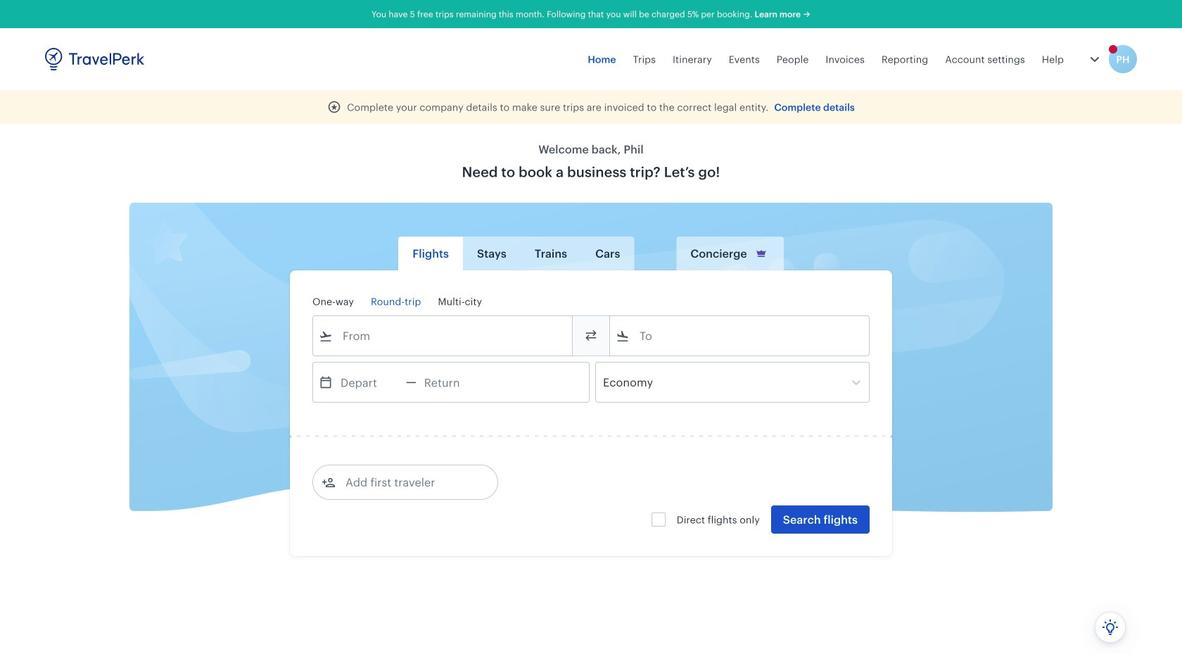 Task type: locate. For each thing, give the bounding box(es) containing it.
From search field
[[333, 325, 554, 347]]

Return text field
[[417, 363, 490, 402]]



Task type: describe. For each thing, give the bounding box(es) containing it.
Add first traveler search field
[[336, 471, 482, 494]]

Depart text field
[[333, 363, 406, 402]]

To search field
[[630, 325, 851, 347]]



